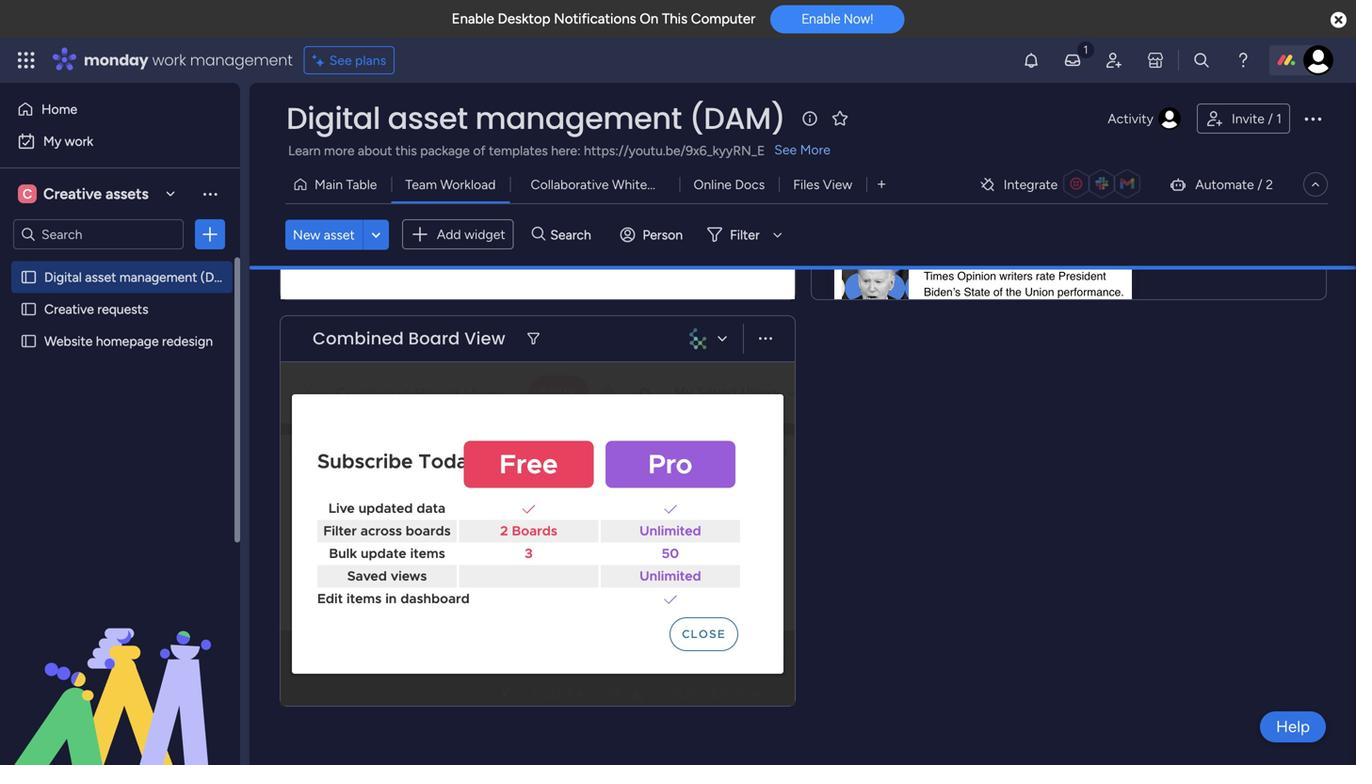 Task type: describe. For each thing, give the bounding box(es) containing it.
package
[[420, 143, 470, 159]]

public board image for website homepage redesign
[[20, 332, 38, 350]]

workspace options image
[[201, 184, 219, 203]]

digital asset management (dam) inside list box
[[44, 269, 239, 285]]

team workload button
[[391, 170, 510, 200]]

add widget button
[[402, 219, 514, 250]]

my
[[43, 133, 61, 149]]

asset inside button
[[324, 227, 355, 243]]

workload
[[440, 177, 496, 193]]

collapse board header image
[[1308, 177, 1323, 192]]

automate
[[1195, 177, 1254, 193]]

home
[[41, 101, 77, 117]]

0 horizontal spatial digital
[[44, 269, 82, 285]]

person button
[[612, 220, 694, 250]]

arrow down image
[[766, 223, 789, 246]]

new
[[293, 227, 320, 243]]

collaborative
[[531, 177, 609, 193]]

c
[[23, 186, 32, 202]]

add view image
[[878, 178, 886, 191]]

online docs
[[694, 177, 765, 193]]

add widget
[[437, 227, 505, 243]]

redesign
[[162, 333, 213, 349]]

here:
[[551, 143, 581, 159]]

enable now!
[[802, 11, 873, 27]]

collaborative whiteboard
[[531, 177, 682, 193]]

public board image
[[20, 268, 38, 286]]

/ for 1
[[1268, 111, 1273, 127]]

0 vertical spatial management
[[190, 49, 293, 71]]

integrate button
[[972, 165, 1154, 204]]

my work link
[[11, 126, 229, 156]]

widget
[[464, 227, 505, 243]]

john smith image
[[1303, 45, 1334, 75]]

learn
[[288, 143, 321, 159]]

2
[[1266, 177, 1273, 193]]

more
[[800, 142, 831, 158]]

1 horizontal spatial digital
[[286, 97, 380, 139]]

0 vertical spatial digital asset management (dam)
[[286, 97, 785, 139]]

table
[[346, 177, 377, 193]]

home option
[[11, 94, 229, 124]]

see more link
[[773, 140, 832, 159]]

Search field
[[546, 222, 602, 248]]

show board description image
[[799, 109, 821, 128]]

filter button
[[700, 220, 789, 250]]

board
[[408, 327, 460, 351]]

team
[[405, 177, 437, 193]]

invite
[[1232, 111, 1265, 127]]

Combined Board View field
[[308, 327, 510, 351]]

main
[[315, 177, 343, 193]]

https://youtu.be/9x6_kyyrn_e
[[584, 143, 765, 159]]

whiteboard
[[612, 177, 682, 193]]

/ for 2
[[1258, 177, 1263, 193]]

update feed image
[[1063, 51, 1082, 70]]

plans
[[355, 52, 386, 68]]

combined board view
[[313, 327, 505, 351]]

Search in workspace field
[[40, 224, 157, 245]]

new asset
[[293, 227, 355, 243]]

more dots image
[[759, 332, 772, 346]]

invite members image
[[1105, 51, 1124, 70]]

options image
[[1302, 107, 1324, 130]]

team workload
[[405, 177, 496, 193]]

learn more about this package of templates here: https://youtu.be/9x6_kyyrn_e see more
[[288, 142, 831, 159]]

computer
[[691, 10, 756, 27]]

help
[[1276, 718, 1310, 737]]

work for monday
[[152, 49, 186, 71]]

files
[[793, 177, 820, 193]]

0 vertical spatial (dam)
[[689, 97, 785, 139]]

website homepage redesign
[[44, 333, 213, 349]]

homepage
[[96, 333, 159, 349]]

desktop
[[498, 10, 550, 27]]

my work
[[43, 133, 93, 149]]

activity
[[1108, 111, 1154, 127]]

automate / 2
[[1195, 177, 1273, 193]]

enable for enable now!
[[802, 11, 841, 27]]

options image
[[201, 225, 219, 244]]

my work option
[[11, 126, 229, 156]]

add to favorites image
[[831, 109, 850, 128]]

list box containing digital asset management (dam)
[[0, 258, 240, 612]]

see inside button
[[329, 52, 352, 68]]

lottie animation image
[[0, 575, 240, 766]]

1 image
[[1077, 39, 1094, 60]]



Task type: locate. For each thing, give the bounding box(es) containing it.
1 vertical spatial see
[[774, 142, 797, 158]]

0 horizontal spatial (dam)
[[200, 269, 239, 285]]

creative inside workspace selection element
[[43, 185, 102, 203]]

enable left 'now!'
[[802, 11, 841, 27]]

new asset button
[[285, 220, 362, 250]]

monday
[[84, 49, 148, 71]]

see left plans
[[329, 52, 352, 68]]

digital up more
[[286, 97, 380, 139]]

collaborative whiteboard button
[[510, 170, 682, 200]]

view right board
[[464, 327, 505, 351]]

1
[[1276, 111, 1282, 127]]

work right my
[[65, 133, 93, 149]]

enable for enable desktop notifications on this computer
[[452, 10, 494, 27]]

1 vertical spatial public board image
[[20, 332, 38, 350]]

more
[[324, 143, 355, 159]]

1 vertical spatial digital asset management (dam)
[[44, 269, 239, 285]]

0 vertical spatial creative
[[43, 185, 102, 203]]

1 vertical spatial /
[[1258, 177, 1263, 193]]

1 horizontal spatial /
[[1268, 111, 1273, 127]]

files view
[[793, 177, 852, 193]]

2 horizontal spatial asset
[[388, 97, 468, 139]]

/ inside invite / 1 button
[[1268, 111, 1273, 127]]

filter
[[730, 227, 760, 243]]

1 vertical spatial digital
[[44, 269, 82, 285]]

list box
[[0, 258, 240, 612]]

1 horizontal spatial work
[[152, 49, 186, 71]]

asset inside list box
[[85, 269, 116, 285]]

enable desktop notifications on this computer
[[452, 10, 756, 27]]

creative up website
[[44, 301, 94, 317]]

0 horizontal spatial work
[[65, 133, 93, 149]]

work right monday
[[152, 49, 186, 71]]

0 horizontal spatial see
[[329, 52, 352, 68]]

this
[[395, 143, 417, 159]]

workspace selection element
[[18, 183, 151, 205]]

enable now! button
[[771, 5, 904, 33]]

2 public board image from the top
[[20, 332, 38, 350]]

website
[[44, 333, 93, 349]]

workspace image
[[18, 184, 37, 204]]

0 vertical spatial view
[[823, 177, 852, 193]]

1 horizontal spatial digital asset management (dam)
[[286, 97, 785, 139]]

requests
[[97, 301, 148, 317]]

now!
[[844, 11, 873, 27]]

see
[[329, 52, 352, 68], [774, 142, 797, 158]]

(dam) inside list box
[[200, 269, 239, 285]]

view
[[823, 177, 852, 193], [464, 327, 505, 351]]

work
[[152, 49, 186, 71], [65, 133, 93, 149]]

2 enable from the left
[[802, 11, 841, 27]]

2 vertical spatial asset
[[85, 269, 116, 285]]

1 horizontal spatial view
[[823, 177, 852, 193]]

enable
[[452, 10, 494, 27], [802, 11, 841, 27]]

dapulse close image
[[1331, 11, 1347, 30]]

docs
[[735, 177, 765, 193]]

0 vertical spatial public board image
[[20, 300, 38, 318]]

help button
[[1260, 712, 1326, 743]]

enable left desktop at top
[[452, 10, 494, 27]]

1 vertical spatial asset
[[324, 227, 355, 243]]

public board image
[[20, 300, 38, 318], [20, 332, 38, 350]]

search everything image
[[1192, 51, 1211, 70]]

select product image
[[17, 51, 36, 70]]

add
[[437, 227, 461, 243]]

1 enable from the left
[[452, 10, 494, 27]]

management inside list box
[[119, 269, 197, 285]]

main table button
[[285, 170, 391, 200]]

work for my
[[65, 133, 93, 149]]

(dam) up online docs button at the right top
[[689, 97, 785, 139]]

creative inside list box
[[44, 301, 94, 317]]

enable inside button
[[802, 11, 841, 27]]

work inside the my work option
[[65, 133, 93, 149]]

view inside combined board view field
[[464, 327, 505, 351]]

asset right new
[[324, 227, 355, 243]]

0 vertical spatial digital
[[286, 97, 380, 139]]

monday work management
[[84, 49, 293, 71]]

this
[[662, 10, 688, 27]]

creative requests
[[44, 301, 148, 317]]

0 vertical spatial asset
[[388, 97, 468, 139]]

digital asset management (dam) up templates
[[286, 97, 785, 139]]

integrate
[[1004, 177, 1058, 193]]

1 vertical spatial (dam)
[[200, 269, 239, 285]]

see left the more
[[774, 142, 797, 158]]

see inside learn more about this package of templates here: https://youtu.be/9x6_kyyrn_e see more
[[774, 142, 797, 158]]

assets
[[105, 185, 149, 203]]

see plans button
[[304, 46, 395, 74]]

1 horizontal spatial asset
[[324, 227, 355, 243]]

creative
[[43, 185, 102, 203], [44, 301, 94, 317]]

templates
[[489, 143, 548, 159]]

monday marketplace image
[[1146, 51, 1165, 70]]

creative right c
[[43, 185, 102, 203]]

1 vertical spatial work
[[65, 133, 93, 149]]

online
[[694, 177, 732, 193]]

option
[[0, 260, 240, 264]]

asset up creative requests
[[85, 269, 116, 285]]

public board image left website
[[20, 332, 38, 350]]

(dam) down options icon
[[200, 269, 239, 285]]

management
[[190, 49, 293, 71], [475, 97, 682, 139], [119, 269, 197, 285]]

on
[[640, 10, 659, 27]]

notifications
[[554, 10, 636, 27]]

(dam)
[[689, 97, 785, 139], [200, 269, 239, 285]]

of
[[473, 143, 486, 159]]

digital
[[286, 97, 380, 139], [44, 269, 82, 285]]

digital asset management (dam) up "requests"
[[44, 269, 239, 285]]

1 vertical spatial creative
[[44, 301, 94, 317]]

home link
[[11, 94, 229, 124]]

1 horizontal spatial enable
[[802, 11, 841, 27]]

v2 search image
[[532, 224, 546, 245]]

invite / 1
[[1232, 111, 1282, 127]]

creative for creative assets
[[43, 185, 102, 203]]

asset up package
[[388, 97, 468, 139]]

/
[[1268, 111, 1273, 127], [1258, 177, 1263, 193]]

2 vertical spatial management
[[119, 269, 197, 285]]

1 vertical spatial view
[[464, 327, 505, 351]]

0 vertical spatial /
[[1268, 111, 1273, 127]]

1 horizontal spatial see
[[774, 142, 797, 158]]

see plans
[[329, 52, 386, 68]]

0 vertical spatial work
[[152, 49, 186, 71]]

notifications image
[[1022, 51, 1041, 70]]

angle down image
[[372, 228, 381, 242]]

view inside files view button
[[823, 177, 852, 193]]

digital asset management (dam)
[[286, 97, 785, 139], [44, 269, 239, 285]]

online docs button
[[680, 170, 779, 200]]

Digital asset management (DAM) field
[[282, 97, 790, 139]]

asset
[[388, 97, 468, 139], [324, 227, 355, 243], [85, 269, 116, 285]]

view right files
[[823, 177, 852, 193]]

digital right public board image
[[44, 269, 82, 285]]

invite / 1 button
[[1197, 104, 1290, 134]]

person
[[643, 227, 683, 243]]

0 horizontal spatial digital asset management (dam)
[[44, 269, 239, 285]]

0 horizontal spatial view
[[464, 327, 505, 351]]

activity button
[[1100, 104, 1189, 134]]

public board image down public board image
[[20, 300, 38, 318]]

public board image for creative requests
[[20, 300, 38, 318]]

lottie animation element
[[0, 575, 240, 766]]

/ left 1
[[1268, 111, 1273, 127]]

creative for creative requests
[[44, 301, 94, 317]]

1 public board image from the top
[[20, 300, 38, 318]]

1 vertical spatial management
[[475, 97, 682, 139]]

0 vertical spatial see
[[329, 52, 352, 68]]

about
[[358, 143, 392, 159]]

files view button
[[779, 170, 867, 200]]

help image
[[1234, 51, 1253, 70]]

main table
[[315, 177, 377, 193]]

1 horizontal spatial (dam)
[[689, 97, 785, 139]]

creative assets
[[43, 185, 149, 203]]

combined
[[313, 327, 404, 351]]

0 horizontal spatial enable
[[452, 10, 494, 27]]

0 horizontal spatial /
[[1258, 177, 1263, 193]]

/ left 2
[[1258, 177, 1263, 193]]

0 horizontal spatial asset
[[85, 269, 116, 285]]



Task type: vqa. For each thing, say whether or not it's contained in the screenshot.
the to the top
no



